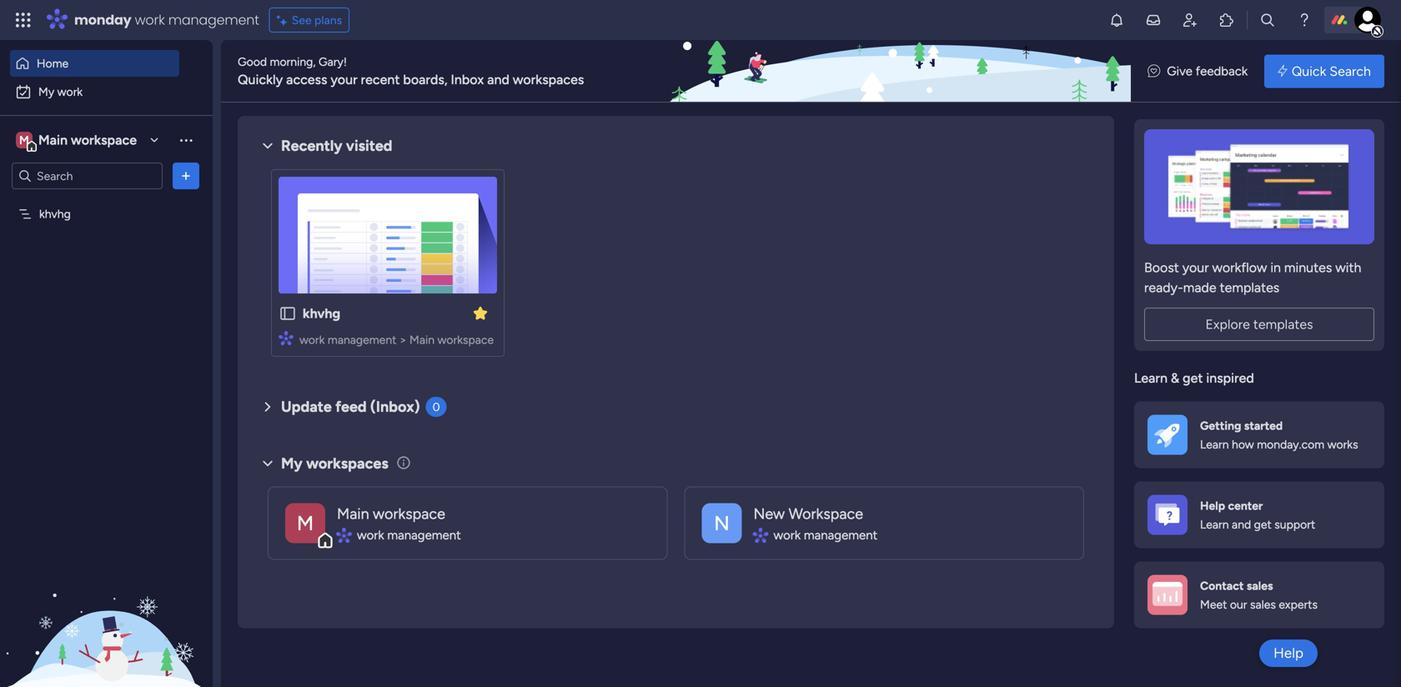 Task type: describe. For each thing, give the bounding box(es) containing it.
n
[[714, 511, 730, 536]]

my for my work
[[38, 85, 54, 99]]

work management for m
[[357, 528, 461, 543]]

home link
[[10, 50, 179, 77]]

feedback
[[1196, 64, 1248, 79]]

minutes
[[1284, 260, 1332, 276]]

explore templates
[[1206, 317, 1313, 332]]

morning,
[[270, 55, 316, 69]]

inspired
[[1206, 370, 1254, 386]]

1 vertical spatial workspaces
[[306, 454, 389, 472]]

new workspace
[[754, 505, 863, 523]]

khvhg list box
[[0, 196, 213, 453]]

1 horizontal spatial khvhg
[[303, 306, 340, 322]]

1 vertical spatial sales
[[1250, 598, 1276, 612]]

explore templates button
[[1144, 308, 1375, 341]]

help center element
[[1134, 482, 1385, 548]]

workspace image containing m
[[16, 131, 33, 149]]

templates inside boost your workflow in minutes with ready-made templates
[[1220, 280, 1280, 296]]

see
[[292, 13, 312, 27]]

search
[[1330, 63, 1371, 79]]

good morning, gary! quickly access your recent boards, inbox and workspaces
[[238, 55, 584, 88]]

monday.com
[[1257, 438, 1325, 452]]

workspace image containing n
[[702, 503, 742, 543]]

boost
[[1144, 260, 1179, 276]]

(inbox)
[[370, 398, 420, 416]]

v2 user feedback image
[[1148, 62, 1160, 81]]

getting
[[1200, 419, 1242, 433]]

getting started learn how monday.com works
[[1200, 419, 1358, 452]]

recent
[[361, 72, 400, 88]]

how
[[1232, 438, 1254, 452]]

0 vertical spatial get
[[1183, 370, 1203, 386]]

apps image
[[1219, 12, 1235, 28]]

started
[[1244, 419, 1283, 433]]

m for workspace icon at the bottom left of page
[[297, 511, 314, 536]]

my work
[[38, 85, 83, 99]]

learn & get inspired
[[1134, 370, 1254, 386]]

templates image image
[[1149, 129, 1370, 244]]

workspace options image
[[178, 132, 194, 148]]

your inside good morning, gary! quickly access your recent boards, inbox and workspaces
[[331, 72, 358, 88]]

options image
[[178, 168, 194, 184]]

v2 bolt switch image
[[1278, 62, 1288, 80]]

help center learn and get support
[[1200, 499, 1316, 532]]

update feed (inbox)
[[281, 398, 420, 416]]

search everything image
[[1260, 12, 1276, 28]]

home
[[37, 56, 69, 70]]

quick search
[[1292, 63, 1371, 79]]

1 vertical spatial main
[[410, 333, 435, 347]]

workspace image
[[285, 503, 325, 543]]

boards,
[[403, 72, 448, 88]]

main workspace inside the workspace selection element
[[38, 132, 137, 148]]

see plans button
[[269, 8, 350, 33]]

made
[[1183, 280, 1217, 296]]

getting started element
[[1134, 402, 1385, 468]]

templates inside button
[[1254, 317, 1313, 332]]

workspaces inside good morning, gary! quickly access your recent boards, inbox and workspaces
[[513, 72, 584, 88]]

main inside the workspace selection element
[[38, 132, 68, 148]]

m for workspace image containing m
[[19, 133, 29, 147]]

support
[[1275, 518, 1316, 532]]

1 horizontal spatial main workspace
[[337, 505, 445, 523]]

with
[[1336, 260, 1362, 276]]

recently
[[281, 137, 343, 155]]

help image
[[1296, 12, 1313, 28]]

notifications image
[[1109, 12, 1125, 28]]

work management > main workspace
[[299, 333, 494, 347]]

our
[[1230, 598, 1247, 612]]

close recently visited image
[[258, 136, 278, 156]]

work management for n
[[774, 528, 878, 543]]

quick search button
[[1265, 55, 1385, 88]]

ready-
[[1144, 280, 1183, 296]]

workspace
[[789, 505, 863, 523]]

visited
[[346, 137, 392, 155]]

my for my workspaces
[[281, 454, 303, 472]]



Task type: vqa. For each thing, say whether or not it's contained in the screenshot.
work
yes



Task type: locate. For each thing, give the bounding box(es) containing it.
home option
[[10, 50, 179, 77]]

0 horizontal spatial khvhg
[[39, 207, 71, 221]]

main down my work
[[38, 132, 68, 148]]

quick
[[1292, 63, 1327, 79]]

0 vertical spatial workspaces
[[513, 72, 584, 88]]

help for help center learn and get support
[[1200, 499, 1225, 513]]

main right >
[[410, 333, 435, 347]]

0 horizontal spatial and
[[487, 72, 510, 88]]

contact sales element
[[1134, 562, 1385, 629]]

workspaces
[[513, 72, 584, 88], [306, 454, 389, 472]]

1 horizontal spatial lottie animation image
[[662, 40, 1131, 103]]

sales up our
[[1247, 579, 1273, 593]]

0 vertical spatial main
[[38, 132, 68, 148]]

your up made
[[1183, 260, 1209, 276]]

and inside good morning, gary! quickly access your recent boards, inbox and workspaces
[[487, 72, 510, 88]]

0 vertical spatial main workspace
[[38, 132, 137, 148]]

feed
[[335, 398, 367, 416]]

1 horizontal spatial get
[[1254, 518, 1272, 532]]

1 vertical spatial workspace
[[438, 333, 494, 347]]

1 horizontal spatial workspace image
[[702, 503, 742, 543]]

select product image
[[15, 12, 32, 28]]

learn for help
[[1200, 518, 1229, 532]]

help for help
[[1274, 645, 1304, 662]]

work right the monday
[[135, 10, 165, 29]]

give feedback
[[1167, 64, 1248, 79]]

monday
[[74, 10, 131, 29]]

gary!
[[319, 55, 347, 69]]

0 horizontal spatial main
[[38, 132, 68, 148]]

templates
[[1220, 280, 1280, 296], [1254, 317, 1313, 332]]

experts
[[1279, 598, 1318, 612]]

my work link
[[10, 78, 179, 105]]

0 vertical spatial khvhg
[[39, 207, 71, 221]]

meet
[[1200, 598, 1227, 612]]

my inside my work option
[[38, 85, 54, 99]]

my
[[38, 85, 54, 99], [281, 454, 303, 472]]

main workspace up search in workspace field
[[38, 132, 137, 148]]

0 horizontal spatial my
[[38, 85, 54, 99]]

gary orlando image
[[1355, 7, 1381, 33]]

help down experts
[[1274, 645, 1304, 662]]

your down "gary!"
[[331, 72, 358, 88]]

get down center
[[1254, 518, 1272, 532]]

0 vertical spatial help
[[1200, 499, 1225, 513]]

work down new
[[774, 528, 801, 543]]

2 horizontal spatial main
[[410, 333, 435, 347]]

&
[[1171, 370, 1180, 386]]

0 vertical spatial learn
[[1134, 370, 1168, 386]]

0 vertical spatial workspace image
[[16, 131, 33, 149]]

workflow
[[1212, 260, 1267, 276]]

2 vertical spatial learn
[[1200, 518, 1229, 532]]

m
[[19, 133, 29, 147], [297, 511, 314, 536]]

contact
[[1200, 579, 1244, 593]]

khvhg down search in workspace field
[[39, 207, 71, 221]]

0 vertical spatial workspace
[[71, 132, 137, 148]]

workspaces down 'update feed (inbox)' at the bottom left of the page
[[306, 454, 389, 472]]

Search in workspace field
[[35, 166, 139, 186]]

work
[[135, 10, 165, 29], [57, 85, 83, 99], [299, 333, 325, 347], [357, 528, 384, 543], [774, 528, 801, 543]]

0 horizontal spatial lottie animation element
[[0, 519, 213, 687]]

0 vertical spatial and
[[487, 72, 510, 88]]

workspace
[[71, 132, 137, 148], [438, 333, 494, 347], [373, 505, 445, 523]]

get
[[1183, 370, 1203, 386], [1254, 518, 1272, 532]]

1 vertical spatial get
[[1254, 518, 1272, 532]]

monday work management
[[74, 10, 259, 29]]

main workspace
[[38, 132, 137, 148], [337, 505, 445, 523]]

quickly
[[238, 72, 283, 88]]

1 vertical spatial your
[[1183, 260, 1209, 276]]

recently visited
[[281, 137, 392, 155]]

help inside "button"
[[1274, 645, 1304, 662]]

1 horizontal spatial help
[[1274, 645, 1304, 662]]

learn down getting
[[1200, 438, 1229, 452]]

0 horizontal spatial your
[[331, 72, 358, 88]]

0 vertical spatial m
[[19, 133, 29, 147]]

m inside workspace image
[[19, 133, 29, 147]]

my workspaces
[[281, 454, 389, 472]]

main workspace down my workspaces
[[337, 505, 445, 523]]

sales right our
[[1250, 598, 1276, 612]]

new
[[754, 505, 785, 523]]

help
[[1200, 499, 1225, 513], [1274, 645, 1304, 662]]

0 vertical spatial sales
[[1247, 579, 1273, 593]]

lottie animation element
[[662, 40, 1131, 103], [0, 519, 213, 687]]

help button
[[1260, 640, 1318, 667]]

explore
[[1206, 317, 1250, 332]]

remove from favorites image
[[472, 305, 489, 322]]

>
[[399, 333, 407, 347]]

public board image
[[279, 304, 297, 323]]

invite members image
[[1182, 12, 1199, 28]]

templates right explore
[[1254, 317, 1313, 332]]

good
[[238, 55, 267, 69]]

inbox
[[451, 72, 484, 88]]

get inside the help center learn and get support
[[1254, 518, 1272, 532]]

1 vertical spatial main workspace
[[337, 505, 445, 523]]

2 vertical spatial workspace
[[373, 505, 445, 523]]

your inside boost your workflow in minutes with ready-made templates
[[1183, 260, 1209, 276]]

my right close my workspaces icon
[[281, 454, 303, 472]]

0 horizontal spatial main workspace
[[38, 132, 137, 148]]

0 horizontal spatial workspaces
[[306, 454, 389, 472]]

1 vertical spatial help
[[1274, 645, 1304, 662]]

management
[[168, 10, 259, 29], [328, 333, 397, 347], [387, 528, 461, 543], [804, 528, 878, 543]]

1 horizontal spatial main
[[337, 505, 369, 523]]

0 horizontal spatial work management
[[357, 528, 461, 543]]

khvhg right public board 'image'
[[303, 306, 340, 322]]

0 horizontal spatial lottie animation image
[[0, 519, 213, 687]]

1 vertical spatial lottie animation element
[[0, 519, 213, 687]]

see plans
[[292, 13, 342, 27]]

0 horizontal spatial help
[[1200, 499, 1225, 513]]

learn for getting
[[1200, 438, 1229, 452]]

0 vertical spatial templates
[[1220, 280, 1280, 296]]

open update feed (inbox) image
[[258, 397, 278, 417]]

learn inside the help center learn and get support
[[1200, 518, 1229, 532]]

0 vertical spatial lottie animation image
[[662, 40, 1131, 103]]

0 horizontal spatial m
[[19, 133, 29, 147]]

1 vertical spatial m
[[297, 511, 314, 536]]

workspace selection element
[[16, 130, 139, 152]]

work right workspace icon at the bottom left of page
[[357, 528, 384, 543]]

and inside the help center learn and get support
[[1232, 518, 1251, 532]]

1 vertical spatial templates
[[1254, 317, 1313, 332]]

center
[[1228, 499, 1263, 513]]

0 horizontal spatial get
[[1183, 370, 1203, 386]]

2 vertical spatial main
[[337, 505, 369, 523]]

my work option
[[10, 78, 179, 105]]

1 horizontal spatial work management
[[774, 528, 878, 543]]

get right & at the right bottom of the page
[[1183, 370, 1203, 386]]

1 horizontal spatial workspaces
[[513, 72, 584, 88]]

1 work management from the left
[[357, 528, 461, 543]]

my down home
[[38, 85, 54, 99]]

1 vertical spatial and
[[1232, 518, 1251, 532]]

and
[[487, 72, 510, 88], [1232, 518, 1251, 532]]

1 vertical spatial lottie animation image
[[0, 519, 213, 687]]

1 vertical spatial learn
[[1200, 438, 1229, 452]]

khvhg
[[39, 207, 71, 221], [303, 306, 340, 322]]

workspaces right inbox
[[513, 72, 584, 88]]

boost your workflow in minutes with ready-made templates
[[1144, 260, 1362, 296]]

0 vertical spatial your
[[331, 72, 358, 88]]

plans
[[314, 13, 342, 27]]

0 vertical spatial my
[[38, 85, 54, 99]]

1 vertical spatial workspace image
[[702, 503, 742, 543]]

workspace image
[[16, 131, 33, 149], [702, 503, 742, 543]]

in
[[1271, 260, 1281, 276]]

help left center
[[1200, 499, 1225, 513]]

1 horizontal spatial my
[[281, 454, 303, 472]]

templates down workflow
[[1220, 280, 1280, 296]]

your
[[331, 72, 358, 88], [1183, 260, 1209, 276]]

1 horizontal spatial m
[[297, 511, 314, 536]]

access
[[286, 72, 327, 88]]

works
[[1328, 438, 1358, 452]]

2 work management from the left
[[774, 528, 878, 543]]

work inside my work option
[[57, 85, 83, 99]]

learn inside getting started learn how monday.com works
[[1200, 438, 1229, 452]]

help inside the help center learn and get support
[[1200, 499, 1225, 513]]

learn down center
[[1200, 518, 1229, 532]]

contact sales meet our sales experts
[[1200, 579, 1318, 612]]

0 vertical spatial lottie animation element
[[662, 40, 1131, 103]]

inbox image
[[1145, 12, 1162, 28]]

1 horizontal spatial your
[[1183, 260, 1209, 276]]

1 vertical spatial my
[[281, 454, 303, 472]]

update
[[281, 398, 332, 416]]

and right inbox
[[487, 72, 510, 88]]

give
[[1167, 64, 1193, 79]]

1 horizontal spatial lottie animation element
[[662, 40, 1131, 103]]

work management
[[357, 528, 461, 543], [774, 528, 878, 543]]

option
[[0, 199, 213, 202]]

learn
[[1134, 370, 1168, 386], [1200, 438, 1229, 452], [1200, 518, 1229, 532]]

main right workspace icon at the bottom left of page
[[337, 505, 369, 523]]

close my workspaces image
[[258, 454, 278, 474]]

work up update
[[299, 333, 325, 347]]

main
[[38, 132, 68, 148], [410, 333, 435, 347], [337, 505, 369, 523]]

0
[[433, 400, 440, 414]]

learn left & at the right bottom of the page
[[1134, 370, 1168, 386]]

and down center
[[1232, 518, 1251, 532]]

khvhg inside khvhg list box
[[39, 207, 71, 221]]

lottie animation image
[[662, 40, 1131, 103], [0, 519, 213, 687]]

1 vertical spatial khvhg
[[303, 306, 340, 322]]

sales
[[1247, 579, 1273, 593], [1250, 598, 1276, 612]]

1 horizontal spatial and
[[1232, 518, 1251, 532]]

m inside workspace icon
[[297, 511, 314, 536]]

0 horizontal spatial workspace image
[[16, 131, 33, 149]]

work down home
[[57, 85, 83, 99]]



